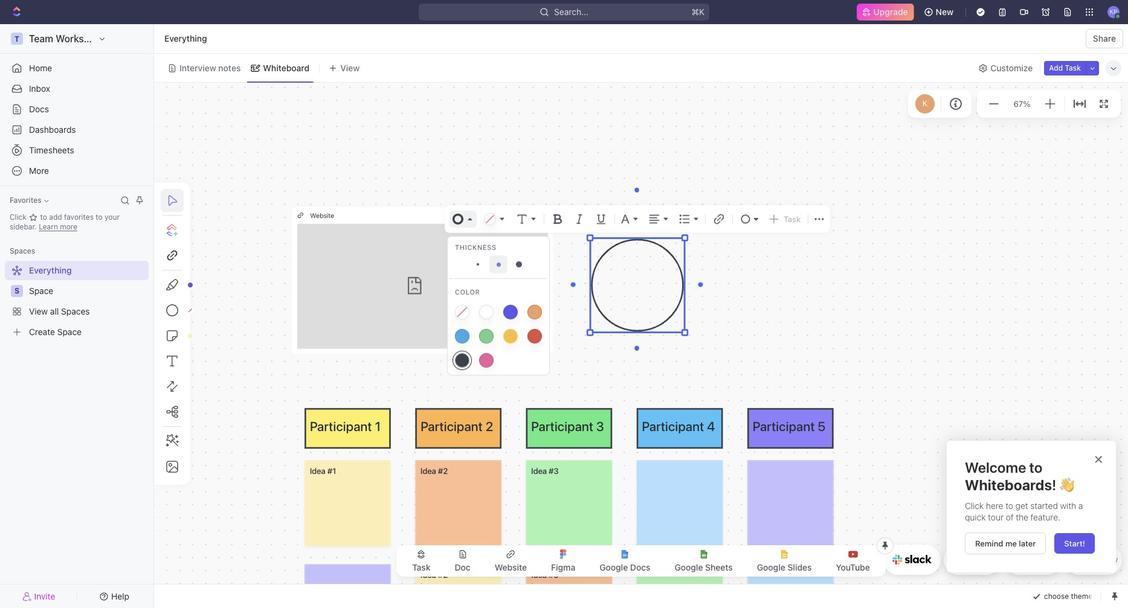 Task type: vqa. For each thing, say whether or not it's contained in the screenshot.
Name this Whiteboard... "field"
no



Task type: describe. For each thing, give the bounding box(es) containing it.
favorites
[[64, 213, 94, 222]]

timesheets
[[29, 145, 74, 155]]

dashboards link
[[5, 120, 149, 140]]

1 horizontal spatial space
[[57, 327, 82, 337]]

67% button
[[1012, 97, 1034, 111]]

to inside click here to get started with a quick tour of the feature.
[[1006, 501, 1014, 511]]

slides
[[788, 563, 812, 573]]

add
[[49, 213, 62, 222]]

a
[[1079, 501, 1084, 511]]

team workspace
[[29, 33, 106, 44]]

learn
[[39, 222, 58, 232]]

sidebar navigation
[[0, 24, 157, 609]]

get
[[1016, 501, 1029, 511]]

start!
[[1065, 539, 1086, 549]]

kp
[[1110, 8, 1118, 15]]

upgrade
[[874, 7, 908, 17]]

view button
[[325, 54, 426, 82]]

view all spaces
[[29, 307, 90, 317]]

docs inside "link"
[[29, 104, 49, 114]]

interview notes link
[[177, 60, 241, 76]]

team workspace, , element
[[11, 33, 23, 45]]

color
[[455, 288, 480, 296]]

here
[[987, 501, 1004, 511]]

create space
[[29, 327, 82, 337]]

click for click
[[10, 213, 29, 222]]

welcome
[[965, 459, 1027, 476]]

team
[[29, 33, 53, 44]]

favorites button
[[5, 193, 54, 208]]

view all spaces link
[[5, 302, 146, 322]]

k
[[923, 99, 928, 108]]

remind
[[976, 539, 1004, 549]]

welcome to whiteboards ! 👋
[[965, 459, 1075, 494]]

× button
[[1095, 450, 1103, 467]]

👋
[[1060, 477, 1075, 494]]

67%
[[1014, 99, 1031, 109]]

invite
[[34, 592, 55, 602]]

sidebar.
[[10, 222, 37, 232]]

learn more link
[[39, 222, 77, 232]]

share
[[1094, 33, 1117, 44]]

to inside welcome to whiteboards ! 👋
[[1030, 459, 1043, 476]]

help
[[111, 592, 129, 602]]

1 horizontal spatial spaces
[[61, 307, 90, 317]]

view for view
[[341, 63, 360, 73]]

new
[[936, 7, 954, 17]]

doc button
[[445, 550, 480, 574]]

google docs button
[[590, 550, 660, 574]]

feature.
[[1031, 513, 1061, 523]]

0 horizontal spatial task
[[412, 563, 431, 573]]

view button
[[325, 60, 364, 76]]

more button
[[5, 161, 149, 181]]

more
[[60, 222, 77, 232]]

figma
[[551, 563, 576, 573]]

search...
[[554, 7, 589, 17]]

create space link
[[5, 323, 146, 342]]

customize
[[991, 63, 1033, 73]]

0 vertical spatial website
[[310, 212, 334, 219]]

timesheets link
[[5, 141, 149, 160]]

1 horizontal spatial everything link
[[161, 31, 210, 46]]

click for click here to get started with a quick tour of the feature.
[[965, 501, 984, 511]]

start! button
[[1055, 534, 1095, 554]]

0 horizontal spatial spaces
[[10, 247, 35, 256]]

whiteboards
[[965, 477, 1053, 494]]

remind me later button
[[965, 533, 1047, 555]]

notes
[[218, 63, 241, 73]]

create
[[29, 327, 55, 337]]

1 horizontal spatial task
[[784, 215, 801, 224]]

space link
[[29, 282, 146, 301]]

invite button
[[5, 589, 73, 605]]

docs link
[[5, 100, 149, 119]]

workspace
[[56, 33, 106, 44]]

space, , element
[[11, 285, 23, 297]]

help button
[[80, 589, 149, 605]]

google sheets button
[[665, 550, 743, 574]]

inbox
[[29, 83, 50, 94]]

excel
[[1079, 557, 1096, 565]]

invite user image
[[22, 592, 32, 602]]

your
[[105, 213, 120, 222]]

sheets
[[706, 563, 733, 573]]

docs inside button
[[630, 563, 651, 573]]



Task type: locate. For each thing, give the bounding box(es) containing it.
1 horizontal spatial website
[[495, 563, 527, 573]]

1 google from the left
[[600, 563, 628, 573]]

0 vertical spatial docs
[[29, 104, 49, 114]]

youtube button
[[827, 550, 880, 574]]

space right "space, ," element
[[29, 286, 53, 296]]

everything
[[164, 33, 207, 44], [29, 265, 72, 276]]

customize button
[[975, 60, 1037, 76]]

tree containing everything
[[5, 261, 149, 342]]

0 horizontal spatial website
[[310, 212, 334, 219]]

0 horizontal spatial space
[[29, 286, 53, 296]]

click inside click here to get started with a quick tour of the feature.
[[965, 501, 984, 511]]

youtube
[[836, 563, 870, 573]]

kp button
[[1105, 2, 1124, 22]]

upgrade link
[[857, 4, 914, 21]]

1 horizontal spatial docs
[[630, 563, 651, 573]]

0 vertical spatial view
[[341, 63, 360, 73]]

dropdown menu image
[[692, 211, 701, 228]]

interview notes
[[180, 63, 241, 73]]

⌘k
[[692, 7, 705, 17]]

space
[[29, 286, 53, 296], [57, 327, 82, 337]]

1 vertical spatial everything link
[[5, 261, 146, 281]]

to add favorites to your sidebar.
[[10, 213, 120, 232]]

3 google from the left
[[757, 563, 786, 573]]

help button
[[80, 589, 149, 605]]

0 horizontal spatial docs
[[29, 104, 49, 114]]

0 horizontal spatial view
[[29, 307, 48, 317]]

whiteboard link
[[261, 60, 310, 76]]

1 horizontal spatial task button
[[766, 211, 804, 228]]

tree inside sidebar navigation
[[5, 261, 149, 342]]

everything up all
[[29, 265, 72, 276]]

task button
[[766, 211, 804, 228], [403, 550, 440, 574]]

click inside sidebar navigation
[[10, 213, 29, 222]]

website
[[310, 212, 334, 219], [495, 563, 527, 573]]

0 horizontal spatial click
[[10, 213, 29, 222]]

0 vertical spatial everything
[[164, 33, 207, 44]]

google slides
[[757, 563, 812, 573]]

later
[[1020, 539, 1036, 549]]

home
[[29, 63, 52, 73]]

&
[[1098, 557, 1103, 565]]

figma button
[[542, 550, 585, 574]]

view inside sidebar navigation
[[29, 307, 48, 317]]

google
[[600, 563, 628, 573], [675, 563, 703, 573], [757, 563, 786, 573]]

google for google docs
[[600, 563, 628, 573]]

everything for 'everything' link within the sidebar navigation
[[29, 265, 72, 276]]

share button
[[1086, 29, 1124, 48]]

google inside button
[[600, 563, 628, 573]]

google slides button
[[748, 550, 822, 574]]

started
[[1031, 501, 1059, 511]]

click up quick
[[965, 501, 984, 511]]

google left slides
[[757, 563, 786, 573]]

1 horizontal spatial click
[[965, 501, 984, 511]]

1 vertical spatial task
[[784, 215, 801, 224]]

everything up interview at the left of the page
[[164, 33, 207, 44]]

1 horizontal spatial view
[[341, 63, 360, 73]]

0 vertical spatial everything link
[[161, 31, 210, 46]]

favorites
[[10, 196, 41, 205]]

to
[[40, 213, 47, 222], [96, 213, 103, 222], [1030, 459, 1043, 476], [1006, 501, 1014, 511]]

google for google sheets
[[675, 563, 703, 573]]

1 vertical spatial everything
[[29, 265, 72, 276]]

all
[[50, 307, 59, 317]]

everything link up space link
[[5, 261, 146, 281]]

0 horizontal spatial task button
[[403, 550, 440, 574]]

whiteboard
[[263, 63, 310, 73]]

1 horizontal spatial everything
[[164, 33, 207, 44]]

doc
[[455, 563, 471, 573]]

0 vertical spatial task button
[[766, 211, 804, 228]]

view for view all spaces
[[29, 307, 48, 317]]

everything inside tree
[[29, 265, 72, 276]]

new button
[[919, 2, 961, 22]]

learn more
[[39, 222, 77, 232]]

2 horizontal spatial task
[[1066, 63, 1082, 72]]

website inside button
[[495, 563, 527, 573]]

to up of
[[1006, 501, 1014, 511]]

add
[[1050, 63, 1064, 72]]

1 horizontal spatial google
[[675, 563, 703, 573]]

me
[[1006, 539, 1017, 549]]

website button
[[485, 550, 537, 574]]

interview
[[180, 63, 216, 73]]

1 vertical spatial view
[[29, 307, 48, 317]]

dialog containing ×
[[947, 441, 1117, 573]]

t
[[15, 34, 19, 43]]

0 vertical spatial task
[[1066, 63, 1082, 72]]

0 vertical spatial spaces
[[10, 247, 35, 256]]

google docs
[[600, 563, 651, 573]]

google for google slides
[[757, 563, 786, 573]]

the
[[1016, 513, 1029, 523]]

1 vertical spatial docs
[[630, 563, 651, 573]]

everything link up interview at the left of the page
[[161, 31, 210, 46]]

2 google from the left
[[675, 563, 703, 573]]

dialog
[[947, 441, 1117, 573]]

thickness
[[455, 244, 497, 251]]

task
[[1066, 63, 1082, 72], [784, 215, 801, 224], [412, 563, 431, 573]]

excel & csv
[[1079, 557, 1119, 565]]

remind me later
[[976, 539, 1036, 549]]

×
[[1095, 450, 1103, 467]]

add task
[[1050, 63, 1082, 72]]

google right figma
[[600, 563, 628, 573]]

click
[[10, 213, 29, 222], [965, 501, 984, 511]]

1 vertical spatial click
[[965, 501, 984, 511]]

tree
[[5, 261, 149, 342]]

click here to get started with a quick tour of the feature.
[[965, 501, 1086, 523]]

with
[[1061, 501, 1077, 511]]

0 horizontal spatial everything
[[29, 265, 72, 276]]

1 vertical spatial website
[[495, 563, 527, 573]]

0 vertical spatial space
[[29, 286, 53, 296]]

0 horizontal spatial google
[[600, 563, 628, 573]]

2 horizontal spatial google
[[757, 563, 786, 573]]

dashboards
[[29, 125, 76, 135]]

task inside button
[[1066, 63, 1082, 72]]

to left your
[[96, 213, 103, 222]]

spaces up create space link
[[61, 307, 90, 317]]

everything link inside sidebar navigation
[[5, 261, 146, 281]]

docs
[[29, 104, 49, 114], [630, 563, 651, 573]]

to up whiteboards
[[1030, 459, 1043, 476]]

1 vertical spatial task button
[[403, 550, 440, 574]]

google left sheets
[[675, 563, 703, 573]]

everything link
[[161, 31, 210, 46], [5, 261, 146, 281]]

excel & csv link
[[1065, 545, 1123, 576]]

tour
[[989, 513, 1004, 523]]

home link
[[5, 59, 149, 78]]

!
[[1053, 477, 1057, 494]]

csv
[[1105, 557, 1119, 565]]

space down view all spaces link
[[57, 327, 82, 337]]

spaces
[[10, 247, 35, 256], [61, 307, 90, 317]]

inbox link
[[5, 79, 149, 99]]

0 horizontal spatial everything link
[[5, 261, 146, 281]]

add task button
[[1045, 61, 1086, 75]]

view inside button
[[341, 63, 360, 73]]

google sheets
[[675, 563, 733, 573]]

to up learn
[[40, 213, 47, 222]]

1 vertical spatial space
[[57, 327, 82, 337]]

everything for 'everything' link to the right
[[164, 33, 207, 44]]

1 vertical spatial spaces
[[61, 307, 90, 317]]

quick
[[965, 513, 986, 523]]

spaces down the sidebar.
[[10, 247, 35, 256]]

click up the sidebar.
[[10, 213, 29, 222]]

2 vertical spatial task
[[412, 563, 431, 573]]

0 vertical spatial click
[[10, 213, 29, 222]]

more
[[29, 166, 49, 176]]



